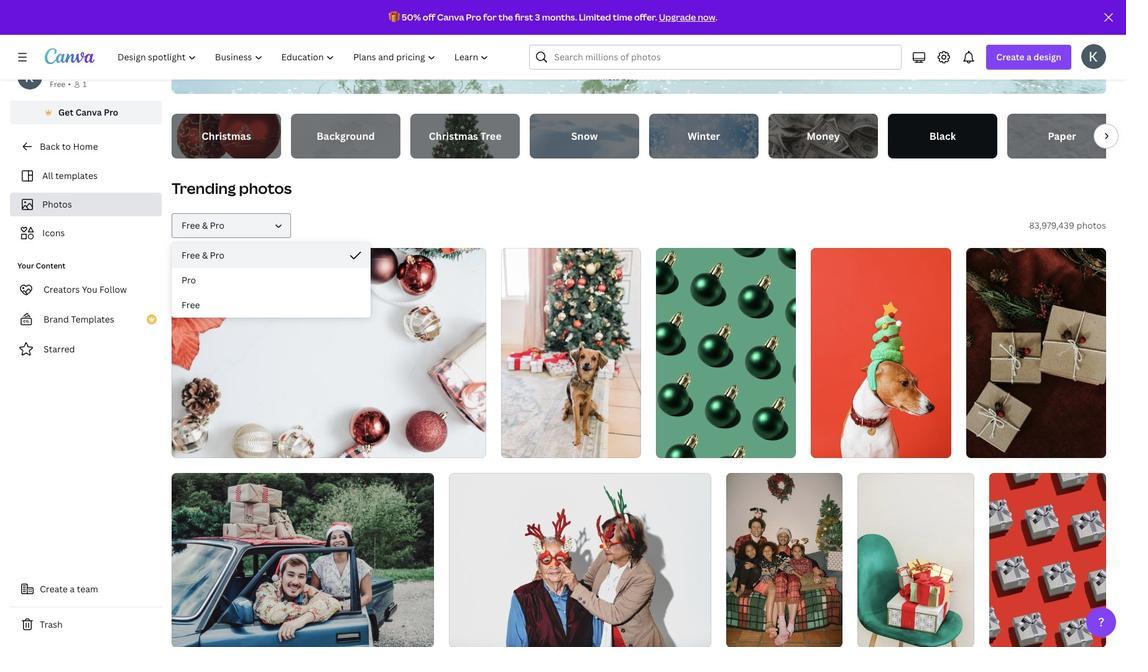 Task type: describe. For each thing, give the bounding box(es) containing it.
get canva pro
[[58, 106, 118, 118]]

christmas tree
[[429, 129, 502, 143]]

offer.
[[634, 11, 657, 23]]

your
[[17, 261, 34, 271]]

premium
[[614, 16, 652, 27]]

free & pro inside free & pro button
[[182, 249, 224, 261]]

upgrade now button
[[659, 11, 716, 23]]

3
[[535, 11, 540, 23]]

money link
[[769, 114, 878, 159]]

christmas tree link
[[411, 114, 520, 159]]

create a design button
[[987, 45, 1072, 70]]

creators
[[44, 284, 80, 295]]

christmas link
[[172, 114, 281, 159]]

paper
[[1048, 129, 1077, 143]]

& inside dropdown button
[[202, 220, 208, 231]]

japan
[[658, 72, 680, 83]]

family taking a christmas group photo image
[[726, 473, 843, 648]]

& inside button
[[202, 249, 208, 261]]

0 vertical spatial to
[[686, 16, 695, 27]]

you
[[82, 284, 97, 295]]

black
[[930, 129, 956, 143]]

starred link
[[10, 337, 162, 362]]

free inside free button
[[182, 299, 200, 311]]

brand templates
[[44, 313, 114, 325]]

by
[[622, 72, 631, 83]]

your content
[[17, 261, 66, 271]]

1
[[83, 79, 87, 90]]

•
[[68, 79, 71, 90]]

free
[[577, 16, 594, 27]]

0 vertical spatial canva
[[437, 11, 464, 23]]

personal
[[50, 65, 87, 77]]

starred
[[44, 343, 75, 355]]

silver christmas gifts on red background image
[[990, 473, 1107, 648]]

photos for 83,979,439 photos
[[1077, 220, 1107, 231]]

green christmas balls on green background image
[[656, 248, 796, 458]]

snow
[[571, 129, 598, 143]]

83,979,439
[[1030, 220, 1075, 231]]

get
[[58, 106, 73, 118]]

trash
[[40, 619, 63, 631]]

back to home link
[[10, 134, 162, 159]]

icons
[[42, 227, 65, 239]]

top level navigation element
[[109, 45, 500, 70]]

a for design
[[1027, 51, 1032, 63]]

and
[[596, 16, 612, 27]]

for
[[483, 11, 497, 23]]

free inside free & pro dropdown button
[[182, 220, 200, 231]]

free & pro button
[[172, 213, 291, 238]]

designs.
[[766, 16, 800, 27]]

free •
[[50, 79, 71, 90]]

christmas gifts and decorations on red background image
[[966, 248, 1107, 458]]

create for create a design
[[997, 51, 1025, 63]]

snow link
[[530, 114, 639, 159]]

studio
[[633, 72, 656, 83]]

free inside free & pro button
[[182, 249, 200, 261]]

tree
[[481, 129, 502, 143]]

free button
[[172, 293, 371, 318]]

🎁
[[389, 11, 400, 23]]

money
[[807, 129, 840, 143]]

back to home
[[40, 141, 98, 152]]

pro inside 'button'
[[104, 106, 118, 118]]

upgrade
[[659, 11, 696, 23]]

high-
[[524, 16, 546, 27]]

icons link
[[17, 221, 154, 245]]

pro inside button
[[210, 249, 224, 261]]

Search search field
[[554, 45, 894, 69]]

pro button
[[172, 268, 371, 293]]

a for team
[[70, 583, 75, 595]]

couple traveling with christmas gifts image
[[172, 473, 434, 648]]

background
[[317, 129, 375, 143]]

photo by studio japan
[[598, 72, 680, 83]]

get canva pro button
[[10, 101, 162, 124]]



Task type: locate. For each thing, give the bounding box(es) containing it.
brand templates link
[[10, 307, 162, 332]]

0 horizontal spatial christmas
[[202, 129, 251, 143]]

&
[[202, 220, 208, 231], [202, 249, 208, 261]]

1 vertical spatial a
[[70, 583, 75, 595]]

pro inside dropdown button
[[210, 220, 224, 231]]

list box
[[172, 243, 371, 318]]

1 vertical spatial &
[[202, 249, 208, 261]]

winter
[[688, 129, 720, 143]]

1 christmas from the left
[[202, 129, 251, 143]]

1 vertical spatial canva
[[75, 106, 102, 118]]

canva
[[437, 11, 464, 23], [75, 106, 102, 118]]

the
[[499, 11, 513, 23]]

beautiful
[[725, 16, 763, 27]]

a left team
[[70, 583, 75, 595]]

free & pro option
[[172, 243, 371, 268]]

a inside dropdown button
[[1027, 51, 1032, 63]]

follow
[[100, 284, 127, 295]]

& down trending
[[202, 220, 208, 231]]

free & pro down free & pro dropdown button
[[182, 249, 224, 261]]

quality
[[546, 16, 575, 27]]

0 horizontal spatial photos
[[239, 178, 292, 198]]

photos right premium
[[654, 16, 684, 27]]

to inside back to home link
[[62, 141, 71, 152]]

black link
[[888, 114, 998, 159]]

paper link
[[1008, 114, 1117, 159]]

creators you follow link
[[10, 277, 162, 302]]

millions
[[479, 16, 511, 27]]

1 free & pro from the top
[[182, 220, 224, 231]]

1 vertical spatial create
[[40, 583, 68, 595]]

canva right "get"
[[75, 106, 102, 118]]

1 vertical spatial free & pro
[[182, 249, 224, 261]]

0 horizontal spatial to
[[62, 141, 71, 152]]

months.
[[542, 11, 577, 23]]

red christmas decorations image
[[172, 248, 486, 458]]

trash link
[[10, 613, 162, 638]]

back
[[40, 141, 60, 152]]

1 horizontal spatial a
[[1027, 51, 1032, 63]]

time
[[613, 11, 633, 23]]

2 free & pro from the top
[[182, 249, 224, 261]]

photos
[[42, 198, 72, 210]]

pro
[[466, 11, 481, 23], [104, 106, 118, 118], [210, 220, 224, 231], [210, 249, 224, 261], [182, 274, 196, 286]]

create
[[697, 16, 723, 27]]

create left team
[[40, 583, 68, 595]]

1 vertical spatial photos
[[239, 178, 292, 198]]

senior couple with cute reindeer glasses image
[[449, 473, 711, 648]]

christmas left "tree"
[[429, 129, 478, 143]]

limited
[[579, 11, 611, 23]]

all
[[42, 170, 53, 182]]

all templates
[[42, 170, 98, 182]]

0 vertical spatial photos
[[654, 16, 684, 27]]

to left now
[[686, 16, 695, 27]]

beagle with christmas tre headdress image
[[811, 248, 952, 458]]

1 horizontal spatial to
[[686, 16, 695, 27]]

millions of high-quality free and premium photos to create beautiful designs.
[[479, 16, 800, 27]]

templates
[[55, 170, 98, 182]]

kendall parks image
[[1082, 44, 1107, 69]]

christmas for christmas tree
[[429, 129, 478, 143]]

0 horizontal spatial create
[[40, 583, 68, 595]]

now
[[698, 11, 716, 23]]

None search field
[[530, 45, 902, 70]]

create a design
[[997, 51, 1062, 63]]

canva right the off on the top left of page
[[437, 11, 464, 23]]

1 & from the top
[[202, 220, 208, 231]]

create a team button
[[10, 577, 162, 602]]

free & pro down trending
[[182, 220, 224, 231]]

pro inside button
[[182, 274, 196, 286]]

83,979,439 photos
[[1030, 220, 1107, 231]]

& down free & pro dropdown button
[[202, 249, 208, 261]]

a left design
[[1027, 51, 1032, 63]]

all templates link
[[17, 164, 154, 188]]

0 vertical spatial free & pro
[[182, 220, 224, 231]]

create a team
[[40, 583, 98, 595]]

a inside button
[[70, 583, 75, 595]]

1 horizontal spatial create
[[997, 51, 1025, 63]]

0 vertical spatial create
[[997, 51, 1025, 63]]

0 vertical spatial &
[[202, 220, 208, 231]]

2 vertical spatial photos
[[1077, 220, 1107, 231]]

photos for trending photos
[[239, 178, 292, 198]]

christmas up trending photos
[[202, 129, 251, 143]]

a
[[1027, 51, 1032, 63], [70, 583, 75, 595]]

dog on the floor image
[[501, 248, 641, 458]]

1 horizontal spatial christmas
[[429, 129, 478, 143]]

2 horizontal spatial photos
[[1077, 220, 1107, 231]]

trending photos
[[172, 178, 292, 198]]

trending
[[172, 178, 236, 198]]

create inside button
[[40, 583, 68, 595]]

0 horizontal spatial canva
[[75, 106, 102, 118]]

to right back
[[62, 141, 71, 152]]

create inside dropdown button
[[997, 51, 1025, 63]]

christmas
[[202, 129, 251, 143], [429, 129, 478, 143]]

creators you follow
[[44, 284, 127, 295]]

first
[[515, 11, 533, 23]]

2 & from the top
[[202, 249, 208, 261]]

🎁 50% off canva pro for the first 3 months. limited time offer. upgrade now .
[[389, 11, 718, 23]]

free
[[50, 79, 65, 90], [182, 220, 200, 231], [182, 249, 200, 261], [182, 299, 200, 311]]

templates
[[71, 313, 114, 325]]

canva inside 'button'
[[75, 106, 102, 118]]

list box containing free & pro
[[172, 243, 371, 318]]

christmas for christmas
[[202, 129, 251, 143]]

1 vertical spatial to
[[62, 141, 71, 152]]

background link
[[291, 114, 401, 159]]

1 horizontal spatial photos
[[654, 16, 684, 27]]

design
[[1034, 51, 1062, 63]]

free & pro button
[[172, 243, 371, 268]]

create left design
[[997, 51, 1025, 63]]

.
[[716, 11, 718, 23]]

photos
[[654, 16, 684, 27], [239, 178, 292, 198], [1077, 220, 1107, 231]]

team
[[77, 583, 98, 595]]

1 horizontal spatial canva
[[437, 11, 464, 23]]

free & pro inside free & pro dropdown button
[[182, 220, 224, 231]]

brand
[[44, 313, 69, 325]]

content
[[36, 261, 66, 271]]

photo
[[598, 72, 620, 83]]

photos right 83,979,439
[[1077, 220, 1107, 231]]

winter link
[[649, 114, 759, 159]]

0 vertical spatial a
[[1027, 51, 1032, 63]]

create
[[997, 51, 1025, 63], [40, 583, 68, 595]]

free & pro
[[182, 220, 224, 231], [182, 249, 224, 261]]

off
[[423, 11, 436, 23]]

create for create a team
[[40, 583, 68, 595]]

0 horizontal spatial a
[[70, 583, 75, 595]]

of
[[514, 16, 522, 27]]

2 christmas from the left
[[429, 129, 478, 143]]

50%
[[402, 11, 421, 23]]

photos up free & pro dropdown button
[[239, 178, 292, 198]]

home
[[73, 141, 98, 152]]

christmas gift boxes image
[[858, 473, 975, 648]]

to
[[686, 16, 695, 27], [62, 141, 71, 152]]



Task type: vqa. For each thing, say whether or not it's contained in the screenshot.
book to the middle
no



